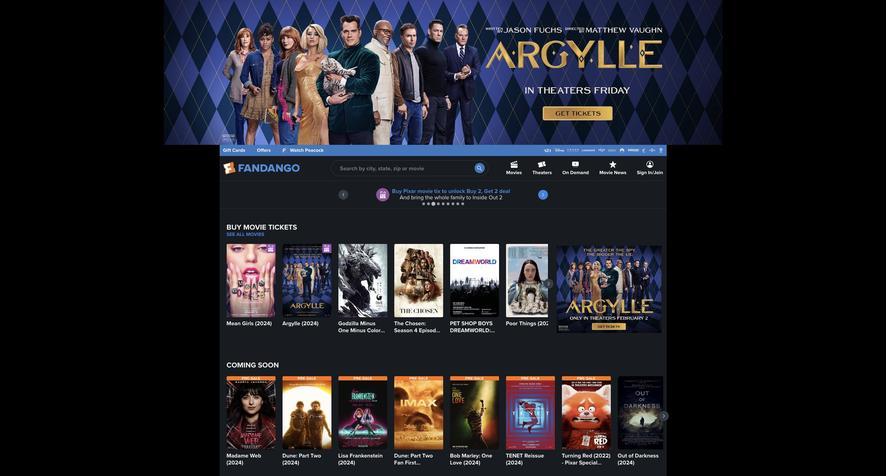 Task type: describe. For each thing, give the bounding box(es) containing it.
offer icon image
[[376, 188, 389, 202]]

fan
[[394, 459, 404, 467]]

madame web (2024)
[[227, 452, 261, 467]]

sign
[[637, 169, 647, 176]]

soon
[[258, 360, 279, 371]]

mean girls (2024)
[[227, 320, 272, 328]]

coming soon
[[227, 360, 279, 371]]

godzilla
[[338, 320, 359, 328]]

inside
[[473, 194, 488, 202]]

gift cards link
[[223, 147, 245, 154]]

0 horizontal spatial 2
[[495, 187, 498, 195]]

bob marley: one love (2024) link
[[450, 377, 499, 467]]

the chosen: season 4 episodes 1-3
[[394, 320, 442, 342]]

news
[[614, 169, 627, 176]]

1 vertical spatial advertisement element
[[557, 246, 662, 333]]

poor things (2023) link
[[506, 244, 555, 328]]

tix
[[434, 187, 441, 195]]

gift box white image for argylle (2024)
[[322, 244, 331, 253]]

(2024) inside mean girls (2024) link
[[255, 320, 272, 328]]

first
[[405, 459, 416, 467]]

tenet reissue (2024)
[[506, 452, 544, 467]]

gift box white image for mean girls (2024)
[[267, 244, 276, 253]]

buy movie tickets see all movies
[[227, 222, 297, 238]]

3
[[398, 334, 402, 342]]

bob marley: one love (2024) poster image
[[450, 377, 499, 450]]

(2024) inside the lisa frankenstein (2024)
[[338, 459, 355, 467]]

lisa
[[338, 452, 348, 460]]

peacock
[[305, 147, 324, 154]]

watch peacock
[[289, 147, 324, 154]]

turning red (2022) - pixar special theatrical engagement poster image
[[562, 377, 611, 450]]

in
[[421, 466, 426, 474]]

2 horizontal spatial buy
[[467, 187, 477, 195]]

gift
[[223, 147, 231, 154]]

(2023)
[[538, 320, 555, 328]]

watch
[[290, 147, 304, 154]]

movies inside "buy movie tickets see all movies"
[[246, 231, 264, 238]]

minus right godzilla
[[360, 320, 376, 328]]

1 horizontal spatial movies
[[506, 169, 522, 176]]

chosen:
[[405, 320, 426, 328]]

episodes
[[419, 327, 442, 335]]

movie news link
[[600, 156, 627, 181]]

movie
[[418, 187, 433, 195]]

(2024) inside bob marley: one love (2024)
[[464, 459, 481, 467]]

buy pixar movie tix to unlock buy 2, get 2 deal and bring the whole family to inside out 2
[[392, 187, 510, 202]]

bob
[[450, 452, 460, 460]]

coming
[[227, 360, 256, 371]]

one for bob marley: one love (2024)
[[482, 452, 492, 460]]

see
[[227, 231, 235, 238]]

out inside out of darkness (2024)
[[618, 452, 627, 460]]

the chosen: season 4 episodes 1-3 link
[[394, 244, 443, 342]]

mean
[[227, 320, 241, 328]]

two for dune: part two (2024)
[[311, 452, 321, 460]]

on demand link
[[563, 156, 589, 181]]

godzilla minus one minus color (2024) poster image
[[338, 244, 387, 318]]

(2024) inside madame web (2024)
[[227, 459, 243, 467]]

dune: part two fan first premieres in imax
[[394, 452, 441, 474]]

out inside buy pixar movie tix to unlock buy 2, get 2 deal and bring the whole family to inside out 2
[[489, 194, 498, 202]]

color
[[367, 327, 381, 335]]

tenet reissue (2024) link
[[506, 377, 555, 467]]

unlock
[[449, 187, 465, 195]]

of
[[629, 452, 634, 460]]

dune: part two (2024) link
[[283, 377, 331, 467]]

argylle (2024) link
[[283, 244, 331, 328]]

out of darkness (2024) link
[[618, 377, 667, 467]]

web
[[250, 452, 261, 460]]

lisa frankenstein (2024) link
[[338, 377, 387, 467]]

select a slide to show tab list
[[220, 201, 667, 207]]

(2024) inside dune: part two (2024)
[[283, 459, 299, 467]]

dune: for fan
[[394, 452, 409, 460]]

Search by city, state, zip or movie text field
[[331, 160, 489, 176]]

1 horizontal spatial to
[[467, 194, 471, 202]]

cards
[[232, 147, 245, 154]]

part for fan
[[411, 452, 421, 460]]

offers link
[[257, 147, 271, 154]]

dune: for (2024)
[[283, 452, 297, 460]]

1 horizontal spatial 2
[[499, 194, 503, 202]]

one for godzilla minus one minus color (2024)
[[338, 327, 349, 335]]

theaters
[[533, 169, 552, 176]]

0 vertical spatial advertisement element
[[274, 54, 613, 142]]

reissue
[[525, 452, 544, 460]]

out of darkness (2024)
[[618, 452, 659, 467]]

movie news
[[600, 169, 627, 176]]

poor things (2023) poster image
[[506, 244, 555, 318]]

two for dune: part two fan first premieres in imax
[[422, 452, 433, 460]]

region containing buy pixar movie tix to unlock buy 2, get 2 deal
[[220, 181, 667, 209]]

in/join
[[648, 169, 663, 176]]



Task type: vqa. For each thing, say whether or not it's contained in the screenshot.
Dune: Part Two Fan First Premieres in IMAX's Two
yes



Task type: locate. For each thing, give the bounding box(es) containing it.
1 horizontal spatial gift box white image
[[322, 244, 331, 253]]

all
[[236, 231, 245, 238]]

1 gift box white image from the left
[[267, 244, 276, 253]]

gift box white image inside argylle (2024) link
[[322, 244, 331, 253]]

movies right all
[[246, 231, 264, 238]]

out of darkness (2024) poster image
[[618, 377, 667, 450]]

argylle (2024) poster image
[[283, 244, 331, 318]]

godzilla minus one minus color (2024)
[[338, 320, 381, 342]]

poor
[[506, 320, 518, 328]]

(2024) inside argylle (2024) link
[[302, 320, 319, 328]]

part
[[299, 452, 309, 460], [411, 452, 421, 460]]

dune:
[[283, 452, 297, 460], [394, 452, 409, 460]]

0 vertical spatial region
[[220, 181, 667, 209]]

0 horizontal spatial out
[[489, 194, 498, 202]]

dune: part two (2024) poster image
[[283, 377, 331, 450]]

1 horizontal spatial two
[[422, 452, 433, 460]]

poor things (2023)
[[506, 320, 555, 328]]

the chosen: season 4 episodes 1-3 poster image
[[394, 244, 443, 318]]

movies up the deal
[[506, 169, 522, 176]]

argylle (2024)
[[283, 320, 319, 328]]

premieres
[[394, 466, 420, 474]]

bring
[[411, 194, 424, 202]]

buy for buy movie tickets
[[227, 222, 242, 233]]

two left lisa
[[311, 452, 321, 460]]

gift box white image inside mean girls (2024) link
[[267, 244, 276, 253]]

0 horizontal spatial buy
[[227, 222, 242, 233]]

1 two from the left
[[311, 452, 321, 460]]

region containing mean girls (2024)
[[227, 244, 555, 342]]

godzilla minus one minus color (2024) link
[[338, 244, 387, 342]]

theaters link
[[533, 156, 552, 181]]

1 vertical spatial region
[[227, 244, 555, 342]]

1 part from the left
[[299, 452, 309, 460]]

1 vertical spatial out
[[618, 452, 627, 460]]

4
[[414, 327, 418, 335]]

region containing madame web (2024)
[[227, 377, 669, 474]]

two up in
[[422, 452, 433, 460]]

one right marley:
[[482, 452, 492, 460]]

minus left color
[[350, 327, 366, 335]]

see all movies link
[[227, 231, 264, 238]]

(2024)
[[255, 320, 272, 328], [302, 320, 319, 328], [338, 334, 355, 342], [227, 459, 243, 467], [283, 459, 299, 467], [338, 459, 355, 467], [464, 459, 481, 467], [506, 459, 523, 467], [618, 459, 635, 467]]

0 horizontal spatial dune:
[[283, 452, 297, 460]]

2 dune: from the left
[[394, 452, 409, 460]]

1-
[[394, 334, 398, 342]]

family
[[451, 194, 465, 202]]

(2024) inside godzilla minus one minus color (2024)
[[338, 334, 355, 342]]

deal
[[499, 187, 510, 195]]

two inside dune: part two fan first premieres in imax
[[422, 452, 433, 460]]

dune: part two fan first premieres in imax poster image
[[394, 377, 443, 450]]

tenet reissue (2024) poster image
[[506, 377, 555, 450]]

1 vertical spatial movies
[[246, 231, 264, 238]]

0 vertical spatial movies
[[506, 169, 522, 176]]

madame
[[227, 452, 249, 460]]

(2024) inside tenet reissue (2024)
[[506, 459, 523, 467]]

pixar
[[403, 187, 416, 195]]

to right family
[[467, 194, 471, 202]]

0 horizontal spatial two
[[311, 452, 321, 460]]

demand
[[570, 169, 589, 176]]

offers
[[257, 147, 271, 154]]

movie right see
[[243, 222, 266, 233]]

movies link
[[506, 156, 522, 181]]

movie inside "buy movie tickets see all movies"
[[243, 222, 266, 233]]

dune: inside dune: part two (2024)
[[283, 452, 297, 460]]

0 vertical spatial one
[[338, 327, 349, 335]]

one inside godzilla minus one minus color (2024)
[[338, 327, 349, 335]]

dune: up premieres
[[394, 452, 409, 460]]

0 vertical spatial movie
[[600, 169, 613, 176]]

gift box white image
[[267, 244, 276, 253], [322, 244, 331, 253]]

dune: part two (2024)
[[283, 452, 321, 467]]

sign in/join link
[[637, 156, 663, 181]]

1 horizontal spatial dune:
[[394, 452, 409, 460]]

buy for buy pixar movie tix to unlock buy 2, get 2 deal
[[392, 187, 402, 195]]

0 horizontal spatial movie
[[243, 222, 266, 233]]

1 horizontal spatial one
[[482, 452, 492, 460]]

minus
[[360, 320, 376, 328], [350, 327, 366, 335]]

one
[[338, 327, 349, 335], [482, 452, 492, 460]]

1 vertical spatial movie
[[243, 222, 266, 233]]

2,
[[478, 187, 483, 195]]

1 horizontal spatial part
[[411, 452, 421, 460]]

0 horizontal spatial part
[[299, 452, 309, 460]]

buy inside "buy movie tickets see all movies"
[[227, 222, 242, 233]]

out left of
[[618, 452, 627, 460]]

tenet
[[506, 452, 523, 460]]

pet shop boys dreamworld: the greatest hits live at the royal arena copenhagen (2024) poster image
[[450, 244, 499, 318]]

1 horizontal spatial movie
[[600, 169, 613, 176]]

gift cards
[[223, 147, 245, 154]]

argylle
[[283, 320, 300, 328]]

lisa frankenstein (2024) poster image
[[338, 377, 387, 450]]

(2024) inside out of darkness (2024)
[[618, 459, 635, 467]]

dune: part two fan first premieres in imax link
[[394, 377, 443, 474]]

2 vertical spatial region
[[227, 377, 669, 474]]

0 vertical spatial out
[[489, 194, 498, 202]]

get
[[484, 187, 493, 195]]

things
[[519, 320, 536, 328]]

mean girls (2024) poster image
[[227, 244, 276, 318]]

on demand
[[563, 169, 589, 176]]

one left color
[[338, 327, 349, 335]]

None search field
[[331, 160, 489, 176]]

frankenstein
[[350, 452, 383, 460]]

tickets
[[268, 222, 297, 233]]

dune: right web
[[283, 452, 297, 460]]

two
[[311, 452, 321, 460], [422, 452, 433, 460]]

one inside bob marley: one love (2024)
[[482, 452, 492, 460]]

and
[[400, 194, 410, 202]]

madame web (2024) link
[[227, 377, 276, 467]]

0 horizontal spatial gift box white image
[[267, 244, 276, 253]]

whole
[[435, 194, 449, 202]]

part inside dune: part two (2024)
[[299, 452, 309, 460]]

1 dune: from the left
[[283, 452, 297, 460]]

1 horizontal spatial out
[[618, 452, 627, 460]]

imax
[[427, 466, 441, 474]]

the
[[425, 194, 433, 202]]

girls
[[242, 320, 254, 328]]

two inside dune: part two (2024)
[[311, 452, 321, 460]]

out left the deal
[[489, 194, 498, 202]]

2 two from the left
[[422, 452, 433, 460]]

lisa frankenstein (2024)
[[338, 452, 383, 467]]

to right tix
[[442, 187, 447, 195]]

1 vertical spatial one
[[482, 452, 492, 460]]

0 horizontal spatial movies
[[246, 231, 264, 238]]

2 gift box white image from the left
[[322, 244, 331, 253]]

0 horizontal spatial one
[[338, 327, 349, 335]]

movie
[[600, 169, 613, 176], [243, 222, 266, 233]]

dune: inside dune: part two fan first premieres in imax
[[394, 452, 409, 460]]

mean girls (2024) link
[[227, 244, 276, 328]]

love
[[450, 459, 462, 467]]

part for (2024)
[[299, 452, 309, 460]]

1 horizontal spatial buy
[[392, 187, 402, 195]]

2 part from the left
[[411, 452, 421, 460]]

out
[[489, 194, 498, 202], [618, 452, 627, 460]]

madame web (2024) poster image
[[227, 377, 276, 450]]

part inside dune: part two fan first premieres in imax
[[411, 452, 421, 460]]

movie left news on the top
[[600, 169, 613, 176]]

the
[[394, 320, 404, 328]]

to
[[442, 187, 447, 195], [467, 194, 471, 202]]

season
[[394, 327, 413, 335]]

advertisement element
[[274, 54, 613, 142], [557, 246, 662, 333]]

buy
[[392, 187, 402, 195], [467, 187, 477, 195], [227, 222, 242, 233]]

sign in/join
[[637, 169, 663, 176]]

region
[[220, 181, 667, 209], [227, 244, 555, 342], [227, 377, 669, 474]]

darkness
[[635, 452, 659, 460]]

bob marley: one love (2024)
[[450, 452, 492, 467]]

watch peacock link
[[283, 147, 324, 154]]

0 horizontal spatial to
[[442, 187, 447, 195]]

marley:
[[462, 452, 480, 460]]

on
[[563, 169, 569, 176]]



